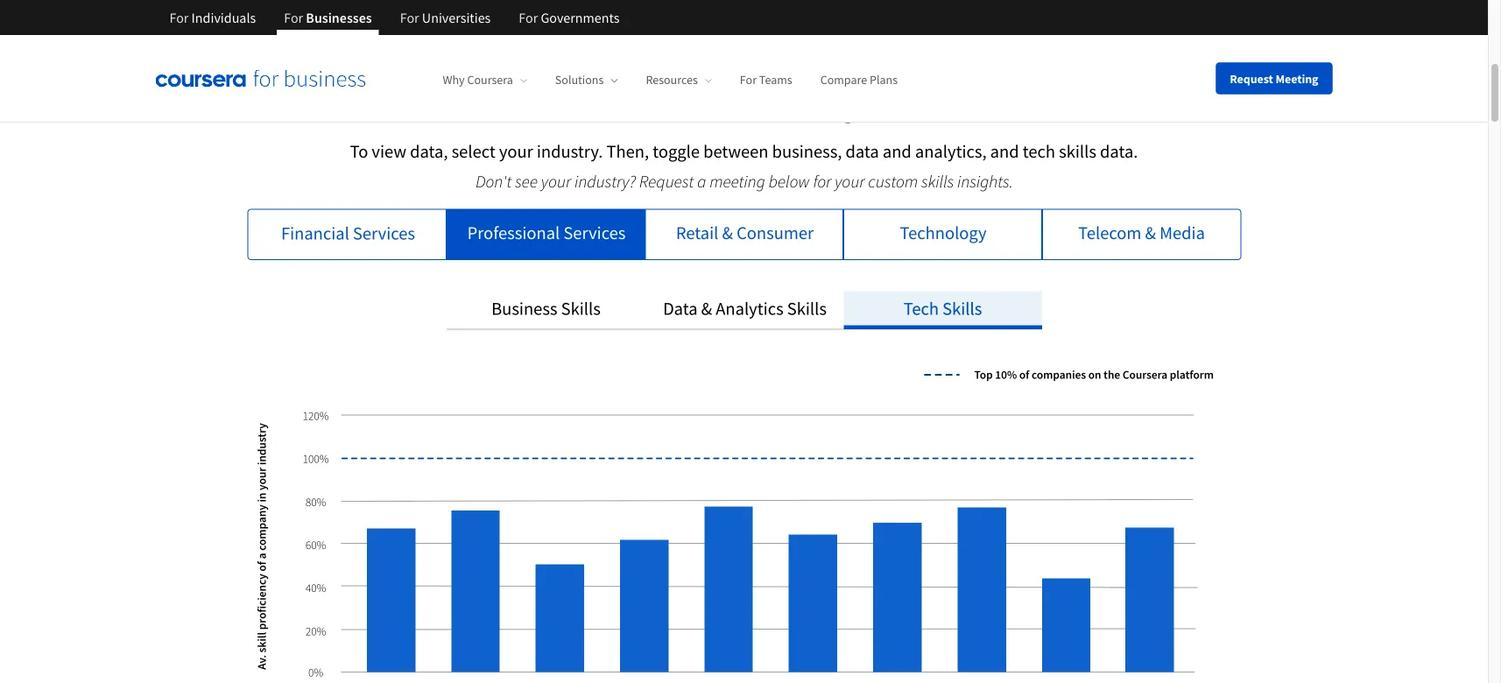 Task type: describe. For each thing, give the bounding box(es) containing it.
solutions
[[555, 72, 604, 88]]

for individuals
[[170, 9, 256, 26]]

businesses
[[306, 9, 372, 26]]

solutions link
[[555, 72, 618, 88]]

why
[[443, 72, 465, 88]]

why coursera
[[443, 72, 513, 88]]

for for governments
[[519, 9, 538, 26]]

meeting
[[1276, 71, 1319, 86]]

resources
[[646, 72, 698, 88]]

request meeting button
[[1216, 63, 1333, 94]]

individuals
[[192, 9, 256, 26]]

governments
[[541, 9, 620, 26]]

for left teams
[[740, 72, 757, 88]]

coursera
[[467, 72, 513, 88]]



Task type: locate. For each thing, give the bounding box(es) containing it.
for left universities on the top
[[400, 9, 419, 26]]

plans
[[870, 72, 898, 88]]

universities
[[422, 9, 491, 26]]

compare plans
[[821, 72, 898, 88]]

request meeting
[[1230, 71, 1319, 86]]

why coursera link
[[443, 72, 527, 88]]

for universities
[[400, 9, 491, 26]]

for left governments
[[519, 9, 538, 26]]

for governments
[[519, 9, 620, 26]]

for left businesses
[[284, 9, 303, 26]]

for left individuals
[[170, 9, 189, 26]]

for businesses
[[284, 9, 372, 26]]

request
[[1230, 71, 1274, 86]]

for for universities
[[400, 9, 419, 26]]

for teams link
[[740, 72, 793, 88]]

for teams
[[740, 72, 793, 88]]

compare
[[821, 72, 868, 88]]

coursera for business image
[[156, 69, 366, 87]]

teams
[[759, 72, 793, 88]]

for
[[170, 9, 189, 26], [284, 9, 303, 26], [400, 9, 419, 26], [519, 9, 538, 26], [740, 72, 757, 88]]

compare plans link
[[821, 72, 898, 88]]

resources link
[[646, 72, 712, 88]]

for for businesses
[[284, 9, 303, 26]]

banner navigation
[[156, 0, 634, 48]]

for for individuals
[[170, 9, 189, 26]]



Task type: vqa. For each thing, say whether or not it's contained in the screenshot.
the Plans
yes



